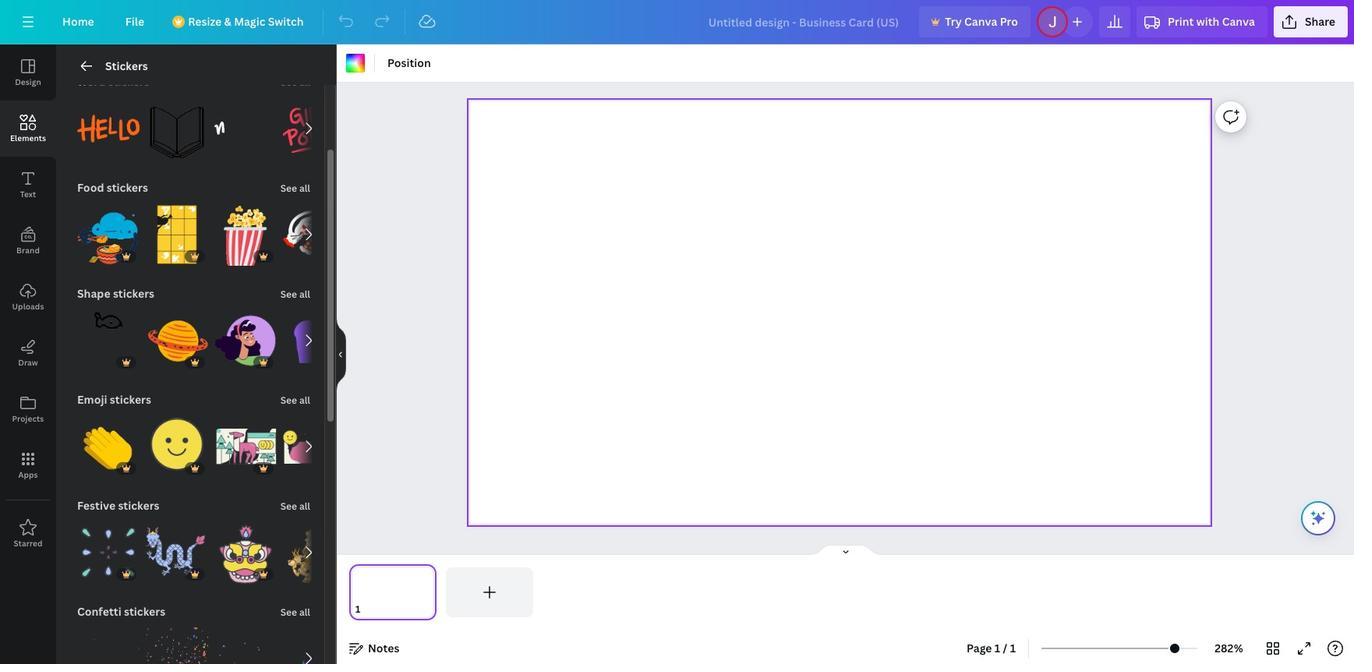 Task type: locate. For each thing, give the bounding box(es) containing it.
6 see all from the top
[[281, 606, 310, 619]]

stickers down stickers
[[108, 74, 150, 89]]

elements button
[[0, 101, 56, 157]]

all for shape stickers
[[299, 288, 310, 301]]

0 horizontal spatial canva
[[965, 14, 998, 29]]

1 left /
[[995, 641, 1001, 656]]

group
[[146, 88, 208, 160], [77, 97, 140, 160], [214, 97, 277, 160], [283, 97, 345, 160], [77, 194, 140, 266], [146, 194, 208, 266], [214, 194, 277, 266], [283, 204, 345, 266], [77, 300, 140, 372], [146, 300, 208, 372], [214, 300, 277, 372], [283, 310, 345, 372], [77, 406, 140, 478], [146, 406, 208, 478], [214, 406, 277, 478], [283, 416, 345, 478], [77, 512, 140, 584], [146, 512, 208, 584], [214, 512, 277, 584], [283, 522, 345, 584], [146, 618, 208, 664], [77, 628, 140, 664], [214, 628, 277, 664], [283, 628, 345, 664]]

2 canva from the left
[[1222, 14, 1255, 29]]

1 right /
[[1010, 641, 1016, 656]]

starred
[[14, 538, 43, 549]]

2 see all from the top
[[281, 182, 310, 195]]

see all for word stickers
[[281, 76, 310, 89]]

all for emoji stickers
[[299, 394, 310, 407]]

see all for confetti stickers
[[281, 606, 310, 619]]

all for confetti stickers
[[299, 606, 310, 619]]

hide pages image
[[808, 544, 883, 557]]

4 see all button from the top
[[279, 384, 312, 416]]

see all for emoji stickers
[[281, 394, 310, 407]]

draw
[[18, 357, 38, 368]]

brand button
[[0, 213, 56, 269]]

282% button
[[1204, 636, 1255, 661]]

/
[[1003, 641, 1008, 656]]

stickers for shape stickers
[[113, 286, 154, 301]]

1
[[995, 641, 1001, 656], [1010, 641, 1016, 656]]

stickers for emoji stickers
[[110, 392, 151, 407]]

festive stickers
[[77, 498, 160, 513]]

all for food stickers
[[299, 182, 310, 195]]

stickers right confetti
[[124, 604, 165, 619]]

#ffffff image
[[346, 54, 365, 73]]

Page title text field
[[367, 602, 373, 618]]

4 see from the top
[[281, 394, 297, 407]]

stickers right emoji
[[110, 392, 151, 407]]

0 horizontal spatial 1
[[995, 641, 1001, 656]]

page 1 / 1
[[967, 641, 1016, 656]]

3 see all from the top
[[281, 288, 310, 301]]

3 see all button from the top
[[279, 278, 312, 310]]

canva right the with
[[1222, 14, 1255, 29]]

1 see all button from the top
[[279, 66, 312, 97]]

all for word stickers
[[299, 76, 310, 89]]

4 see all from the top
[[281, 394, 310, 407]]

stickers
[[108, 74, 150, 89], [107, 180, 148, 195], [113, 286, 154, 301], [110, 392, 151, 407], [118, 498, 160, 513], [124, 604, 165, 619]]

see all button for emoji stickers
[[279, 384, 312, 416]]

stickers right "shape"
[[113, 286, 154, 301]]

5 see all from the top
[[281, 500, 310, 513]]

4 all from the top
[[299, 394, 310, 407]]

3 all from the top
[[299, 288, 310, 301]]

canva inside button
[[965, 14, 998, 29]]

with
[[1197, 14, 1220, 29]]

projects
[[12, 413, 44, 424]]

6 see from the top
[[281, 606, 297, 619]]

see all
[[281, 76, 310, 89], [281, 182, 310, 195], [281, 288, 310, 301], [281, 394, 310, 407], [281, 500, 310, 513], [281, 606, 310, 619]]

stickers inside "button"
[[118, 498, 160, 513]]

apps button
[[0, 437, 56, 494]]

6 see all button from the top
[[279, 597, 312, 628]]

shape
[[77, 286, 110, 301]]

page 1 image
[[349, 568, 437, 618]]

text button
[[0, 157, 56, 213]]

magic
[[234, 14, 265, 29]]

confetti stickers
[[77, 604, 165, 619]]

5 see from the top
[[281, 500, 297, 513]]

notes
[[368, 641, 400, 656]]

stickers inside button
[[110, 392, 151, 407]]

1 canva from the left
[[965, 14, 998, 29]]

resize & magic switch
[[188, 14, 304, 29]]

emoji stickers button
[[76, 384, 153, 416]]

confetti stickers button
[[76, 597, 167, 628]]

emoji stickers
[[77, 392, 151, 407]]

canva right try
[[965, 14, 998, 29]]

1 see all from the top
[[281, 76, 310, 89]]

all
[[299, 76, 310, 89], [299, 182, 310, 195], [299, 288, 310, 301], [299, 394, 310, 407], [299, 500, 310, 513], [299, 606, 310, 619]]

5 see all button from the top
[[279, 491, 312, 522]]

home
[[62, 14, 94, 29]]

1 horizontal spatial canva
[[1222, 14, 1255, 29]]

stickers for word stickers
[[108, 74, 150, 89]]

2 see all button from the top
[[279, 172, 312, 204]]

resize
[[188, 14, 222, 29]]

2 all from the top
[[299, 182, 310, 195]]

all for festive stickers
[[299, 500, 310, 513]]

see all for shape stickers
[[281, 288, 310, 301]]

3 see from the top
[[281, 288, 297, 301]]

stickers for food stickers
[[107, 180, 148, 195]]

see for emoji stickers
[[281, 394, 297, 407]]

notes button
[[343, 636, 406, 661]]

main menu bar
[[0, 0, 1355, 44]]

see for shape stickers
[[281, 288, 297, 301]]

text
[[20, 189, 36, 200]]

1 see from the top
[[281, 76, 297, 89]]

apps
[[18, 469, 38, 480]]

see all button for word stickers
[[279, 66, 312, 97]]

6 all from the top
[[299, 606, 310, 619]]

see all button
[[279, 66, 312, 97], [279, 172, 312, 204], [279, 278, 312, 310], [279, 384, 312, 416], [279, 491, 312, 522], [279, 597, 312, 628]]

1 horizontal spatial 1
[[1010, 641, 1016, 656]]

design button
[[0, 44, 56, 101]]

2 see from the top
[[281, 182, 297, 195]]

emoji
[[77, 392, 107, 407]]

5 all from the top
[[299, 500, 310, 513]]

stickers right festive
[[118, 498, 160, 513]]

stickers right 'food'
[[107, 180, 148, 195]]

canva
[[965, 14, 998, 29], [1222, 14, 1255, 29]]

print
[[1168, 14, 1194, 29]]

see
[[281, 76, 297, 89], [281, 182, 297, 195], [281, 288, 297, 301], [281, 394, 297, 407], [281, 500, 297, 513], [281, 606, 297, 619]]

1 all from the top
[[299, 76, 310, 89]]



Task type: vqa. For each thing, say whether or not it's contained in the screenshot.
option group
no



Task type: describe. For each thing, give the bounding box(es) containing it.
festive stickers button
[[76, 491, 161, 522]]

see for food stickers
[[281, 182, 297, 195]]

canva inside dropdown button
[[1222, 14, 1255, 29]]

see all button for festive stickers
[[279, 491, 312, 522]]

canva assistant image
[[1309, 509, 1328, 528]]

food
[[77, 180, 104, 195]]

try
[[945, 14, 962, 29]]

2 1 from the left
[[1010, 641, 1016, 656]]

282%
[[1215, 641, 1244, 656]]

word stickers button
[[76, 66, 151, 97]]

see all button for confetti stickers
[[279, 597, 312, 628]]

see all for food stickers
[[281, 182, 310, 195]]

stickers
[[105, 58, 148, 73]]

elements
[[10, 133, 46, 143]]

projects button
[[0, 381, 56, 437]]

1 1 from the left
[[995, 641, 1001, 656]]

uploads button
[[0, 269, 56, 325]]

try canva pro
[[945, 14, 1018, 29]]

stickers for confetti stickers
[[124, 604, 165, 619]]

word stickers
[[77, 74, 150, 89]]

design
[[15, 76, 41, 87]]

see for festive stickers
[[281, 500, 297, 513]]

starred button
[[0, 506, 56, 562]]

share
[[1305, 14, 1336, 29]]

confetti
[[77, 604, 121, 619]]

print with canva button
[[1137, 6, 1268, 37]]

food stickers button
[[76, 172, 150, 204]]

shape stickers
[[77, 286, 154, 301]]

hide image
[[336, 317, 346, 392]]

&
[[224, 14, 231, 29]]

see all button for shape stickers
[[279, 278, 312, 310]]

file button
[[113, 6, 157, 37]]

switch
[[268, 14, 304, 29]]

Design title text field
[[696, 6, 913, 37]]

word
[[77, 74, 106, 89]]

see for word stickers
[[281, 76, 297, 89]]

uploads
[[12, 301, 44, 312]]

food stickers
[[77, 180, 148, 195]]

position button
[[381, 51, 437, 76]]

resize & magic switch button
[[163, 6, 316, 37]]

home link
[[50, 6, 107, 37]]

brand
[[16, 245, 40, 256]]

page
[[967, 641, 992, 656]]

see for confetti stickers
[[281, 606, 297, 619]]

try canva pro button
[[920, 6, 1031, 37]]

position
[[388, 55, 431, 70]]

shape stickers button
[[76, 278, 156, 310]]

file
[[125, 14, 144, 29]]

see all for festive stickers
[[281, 500, 310, 513]]

side panel tab list
[[0, 44, 56, 562]]

pro
[[1000, 14, 1018, 29]]

share button
[[1274, 6, 1348, 37]]

festive
[[77, 498, 115, 513]]

print with canva
[[1168, 14, 1255, 29]]

see all button for food stickers
[[279, 172, 312, 204]]

stickers for festive stickers
[[118, 498, 160, 513]]

draw button
[[0, 325, 56, 381]]



